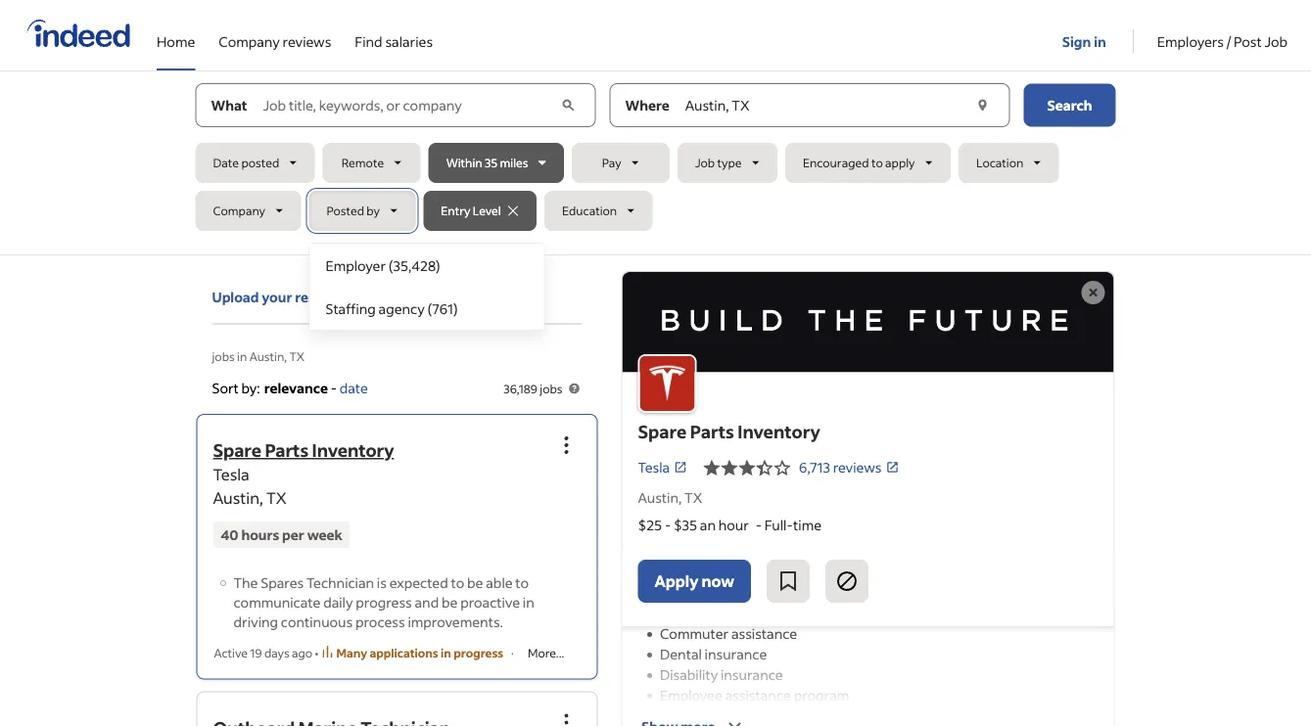 Task type: locate. For each thing, give the bounding box(es) containing it.
austin, up "40"
[[213, 488, 263, 508]]

inventory
[[738, 421, 821, 443], [312, 439, 394, 462]]

0 horizontal spatial to
[[451, 574, 465, 591]]

0 horizontal spatial progress
[[356, 593, 412, 611]]

0 horizontal spatial parts
[[265, 439, 309, 462]]

company inside 'popup button'
[[213, 203, 266, 218]]

1 horizontal spatial clear image
[[973, 96, 993, 115]]

0 horizontal spatial inventory
[[312, 439, 394, 462]]

parts up the 3.3 out of 5 stars. link to 6,713 company reviews (opens in a new tab) image
[[690, 421, 734, 443]]

search button
[[1024, 84, 1116, 127]]

0 vertical spatial be
[[467, 574, 483, 591]]

job left type
[[695, 155, 715, 170]]

reviews right "6,713"
[[833, 459, 882, 477]]

help icon image
[[567, 381, 582, 397]]

1 horizontal spatial jobs
[[540, 381, 563, 396]]

insurance down the commuter
[[704, 645, 767, 663]]

clear image up pay dropdown button at top
[[558, 96, 579, 115]]

jobs up the sort
[[212, 349, 235, 364]]

- left 'date'
[[331, 379, 337, 397]]

parts
[[690, 421, 734, 443], [265, 439, 309, 462]]

40 hours per week
[[221, 526, 343, 544]]

let
[[356, 288, 377, 306]]

apply
[[655, 572, 699, 592]]

encouraged
[[803, 155, 869, 170]]

spare up tesla "link"
[[638, 421, 687, 443]]

What field
[[259, 84, 557, 127]]

an
[[700, 516, 716, 534]]

salaries
[[385, 32, 433, 50]]

to left apply
[[872, 155, 883, 170]]

process
[[356, 613, 405, 631]]

0 horizontal spatial jobs
[[212, 349, 235, 364]]

miles
[[500, 155, 528, 170]]

1 horizontal spatial clear element
[[973, 96, 993, 115]]

2 clear element from the left
[[973, 96, 993, 115]]

0 vertical spatial company
[[219, 32, 280, 50]]

1 horizontal spatial progress
[[454, 646, 504, 661]]

Where field
[[682, 84, 971, 127]]

inventory for spare parts inventory tesla austin, tx
[[312, 439, 394, 462]]

commuter assistance dental insurance disability insurance employee assistance program
[[660, 625, 849, 704]]

1 vertical spatial company
[[213, 203, 266, 218]]

inventory for spare parts inventory
[[738, 421, 821, 443]]

job
[[1265, 32, 1288, 50], [695, 155, 715, 170]]

home link
[[157, 0, 195, 67]]

assistance up chevron down image
[[725, 687, 791, 704]]

1 horizontal spatial tesla
[[638, 459, 670, 477]]

improvements.
[[408, 613, 503, 631]]

pay button
[[572, 143, 670, 183]]

within
[[446, 155, 483, 170]]

job type button
[[678, 143, 778, 183]]

be left the able
[[467, 574, 483, 591]]

date
[[213, 155, 239, 170]]

remote
[[342, 155, 384, 170]]

what
[[211, 96, 247, 114]]

- left let
[[347, 288, 353, 306]]

jobs left the "help icon"
[[540, 381, 563, 396]]

clear image up location
[[973, 96, 993, 115]]

spare inside the spare parts inventory tesla austin, tx
[[213, 439, 261, 462]]

education
[[562, 203, 617, 218]]

job actions menu is collapsed image
[[555, 434, 578, 457]]

hour
[[719, 516, 749, 534]]

apply now button
[[638, 560, 751, 603]]

1 horizontal spatial spare
[[638, 421, 687, 443]]

progress
[[356, 593, 412, 611], [454, 646, 504, 661]]

reviews
[[283, 32, 331, 50], [833, 459, 882, 477]]

none search field containing what
[[195, 83, 1116, 331]]

austin,
[[249, 349, 287, 364], [213, 488, 263, 508], [638, 489, 682, 506]]

1 clear element from the left
[[558, 96, 579, 115]]

tesla logo image
[[623, 272, 1114, 373], [638, 354, 697, 413]]

1 horizontal spatial tx
[[289, 349, 305, 364]]

austin, inside the spare parts inventory tesla austin, tx
[[213, 488, 263, 508]]

parts down sort by: relevance - date
[[265, 439, 309, 462]]

progress left ·
[[454, 646, 504, 661]]

(35,428)
[[389, 257, 441, 274]]

proactive
[[461, 593, 520, 611]]

progress inside the spares technician is expected to be able to communicate daily progress and be proactive in driving continuous process improvements.
[[356, 593, 412, 611]]

tesla link
[[638, 458, 688, 479]]

in right proactive
[[523, 593, 535, 611]]

employer
[[326, 257, 386, 274]]

0 horizontal spatial tx
[[266, 488, 287, 508]]

0 vertical spatial assistance
[[731, 625, 797, 643]]

0 vertical spatial reviews
[[283, 32, 331, 50]]

spare parts inventory tesla austin, tx
[[213, 439, 394, 508]]

inventory up the 3.3 out of 5 stars. link to 6,713 company reviews (opens in a new tab) image
[[738, 421, 821, 443]]

tesla inside the spare parts inventory tesla austin, tx
[[213, 465, 250, 485]]

1 horizontal spatial inventory
[[738, 421, 821, 443]]

find
[[355, 32, 383, 50]]

resume
[[295, 288, 344, 306]]

clear element up pay dropdown button at top
[[558, 96, 579, 115]]

0 vertical spatial job
[[1265, 32, 1288, 50]]

0 horizontal spatial tesla
[[213, 465, 250, 485]]

1 vertical spatial be
[[442, 593, 458, 611]]

days
[[264, 646, 290, 661]]

apply
[[886, 155, 915, 170]]

to right the able
[[516, 574, 529, 591]]

parts for spare parts inventory tesla austin, tx
[[265, 439, 309, 462]]

company button
[[195, 191, 301, 231]]

clear element for where
[[973, 96, 993, 115]]

clear image
[[558, 96, 579, 115], [973, 96, 993, 115]]

company reviews link
[[219, 0, 331, 67]]

reviews for company reviews
[[283, 32, 331, 50]]

to up proactive
[[451, 574, 465, 591]]

clear element up location
[[973, 96, 993, 115]]

0 horizontal spatial spare
[[213, 439, 261, 462]]

assistance down save this job image
[[731, 625, 797, 643]]

inventory inside the spare parts inventory tesla austin, tx
[[312, 439, 394, 462]]

tx up $35
[[685, 489, 703, 506]]

reviews left find
[[283, 32, 331, 50]]

•
[[315, 646, 319, 661]]

parts inside the spare parts inventory tesla austin, tx
[[265, 439, 309, 462]]

0 vertical spatial progress
[[356, 593, 412, 611]]

tx
[[289, 349, 305, 364], [266, 488, 287, 508], [685, 489, 703, 506]]

tx up relevance
[[289, 349, 305, 364]]

find
[[451, 288, 478, 306]]

1 vertical spatial job
[[695, 155, 715, 170]]

tesla up "40"
[[213, 465, 250, 485]]

progress down is
[[356, 593, 412, 611]]

/
[[1227, 32, 1232, 50]]

company
[[219, 32, 280, 50], [213, 203, 266, 218]]

0 horizontal spatial job
[[695, 155, 715, 170]]

inventory down 'date'
[[312, 439, 394, 462]]

where
[[625, 96, 670, 114]]

1 clear image from the left
[[558, 96, 579, 115]]

1 vertical spatial assistance
[[725, 687, 791, 704]]

insurance up chevron down image
[[720, 666, 783, 684]]

0 horizontal spatial clear image
[[558, 96, 579, 115]]

find salaries
[[355, 32, 433, 50]]

company up what
[[219, 32, 280, 50]]

spare down the sort
[[213, 439, 261, 462]]

2 clear image from the left
[[973, 96, 993, 115]]

2 horizontal spatial to
[[872, 155, 883, 170]]

continuous
[[281, 613, 353, 631]]

0 horizontal spatial reviews
[[283, 32, 331, 50]]

staffing
[[326, 300, 376, 317]]

1 vertical spatial progress
[[454, 646, 504, 661]]

home
[[157, 32, 195, 50]]

0 vertical spatial jobs
[[212, 349, 235, 364]]

company down the date posted
[[213, 203, 266, 218]]

tesla up austin, tx
[[638, 459, 670, 477]]

1 horizontal spatial parts
[[690, 421, 734, 443]]

tx up 40 hours per week
[[266, 488, 287, 508]]

education button
[[545, 191, 653, 231]]

tesla
[[638, 459, 670, 477], [213, 465, 250, 485]]

agency
[[379, 300, 425, 317]]

0 horizontal spatial be
[[442, 593, 458, 611]]

spare
[[638, 421, 687, 443], [213, 439, 261, 462]]

None search field
[[195, 83, 1116, 331]]

job type
[[695, 155, 742, 170]]

more... button
[[522, 645, 570, 662]]

posted by button
[[309, 191, 416, 231]]

job right the "post"
[[1265, 32, 1288, 50]]

be
[[467, 574, 483, 591], [442, 593, 458, 611]]

6,713 reviews
[[799, 459, 882, 477]]

1 vertical spatial reviews
[[833, 459, 882, 477]]

menu
[[309, 243, 545, 331]]

clear element
[[558, 96, 579, 115], [973, 96, 993, 115]]

0 horizontal spatial clear element
[[558, 96, 579, 115]]

1 horizontal spatial reviews
[[833, 459, 882, 477]]

6,713
[[799, 459, 831, 477]]

posted by
[[327, 203, 380, 218]]

be up improvements.
[[442, 593, 458, 611]]

encouraged to apply
[[803, 155, 915, 170]]

posted
[[327, 203, 364, 218]]

job inside popup button
[[695, 155, 715, 170]]

not interested image
[[835, 570, 859, 594]]

location button
[[959, 143, 1060, 183]]



Task type: vqa. For each thing, say whether or not it's contained in the screenshot.
JOB ACTIONS FOR WAITER/WAITRESS IS COLLAPSED image
no



Task type: describe. For each thing, give the bounding box(es) containing it.
and
[[415, 593, 439, 611]]

driving
[[234, 613, 278, 631]]

0 vertical spatial insurance
[[704, 645, 767, 663]]

reviews for 6,713 reviews
[[833, 459, 882, 477]]

now
[[702, 572, 735, 592]]

within 35 miles button
[[429, 143, 564, 183]]

in right the sign
[[1094, 32, 1107, 50]]

apply now
[[655, 572, 735, 592]]

upload your resume link
[[212, 287, 344, 308]]

is
[[377, 574, 387, 591]]

per
[[282, 526, 305, 544]]

3.3 out of 5 stars. link to 6,713 company reviews (opens in a new tab) image
[[703, 456, 792, 480]]

1 vertical spatial insurance
[[720, 666, 783, 684]]

relevance
[[264, 379, 328, 397]]

week
[[307, 526, 343, 544]]

- left $35
[[665, 516, 671, 534]]

active
[[214, 646, 248, 661]]

clear element for what
[[558, 96, 579, 115]]

in up by:
[[237, 349, 247, 364]]

encouraged to apply button
[[785, 143, 951, 183]]

time
[[794, 516, 822, 534]]

date
[[340, 379, 368, 397]]

the
[[234, 574, 258, 591]]

the spares technician is expected to be able to communicate daily progress and be proactive in driving continuous process improvements.
[[234, 574, 535, 631]]

many applications in progress
[[336, 646, 504, 661]]

your
[[262, 288, 292, 306]]

pay
[[602, 155, 622, 170]]

applications
[[370, 646, 438, 661]]

more...
[[528, 646, 565, 661]]

spare parts inventory
[[638, 421, 821, 443]]

entry level
[[441, 203, 501, 218]]

communicate
[[234, 593, 321, 611]]

by:
[[242, 379, 260, 397]]

close job details image
[[1082, 281, 1105, 305]]

dental
[[660, 645, 702, 663]]

employers / post job link
[[1158, 0, 1288, 67]]

19
[[250, 646, 262, 661]]

- left the full-
[[756, 516, 762, 534]]

sign
[[1063, 32, 1092, 50]]

$25
[[638, 516, 662, 534]]

within 35 miles
[[446, 155, 528, 170]]

1 horizontal spatial be
[[467, 574, 483, 591]]

35
[[485, 155, 498, 170]]

active 19 days ago
[[214, 646, 313, 661]]

posted
[[241, 155, 279, 170]]

spare for spare parts inventory
[[638, 421, 687, 443]]

austin, up by:
[[249, 349, 287, 364]]

jobs in austin, tx
[[212, 349, 305, 364]]

sign in link
[[1063, 1, 1110, 68]]

commuter
[[660, 625, 728, 643]]

technician
[[307, 574, 374, 591]]

clear image for where
[[973, 96, 993, 115]]

6,713 reviews link
[[799, 459, 900, 477]]

location
[[977, 155, 1024, 170]]

post
[[1234, 32, 1262, 50]]

spare parts inventory button
[[213, 439, 394, 462]]

staffing agency (761)
[[326, 300, 458, 317]]

employers / post job
[[1158, 32, 1288, 50]]

employee
[[660, 687, 722, 704]]

company for company reviews
[[219, 32, 280, 50]]

expected
[[390, 574, 448, 591]]

daily
[[323, 593, 353, 611]]

entry
[[441, 203, 471, 218]]

menu containing employer (35,428)
[[309, 243, 545, 331]]

employer (35,428)
[[326, 257, 441, 274]]

parts for spare parts inventory
[[690, 421, 734, 443]]

spare for spare parts inventory tesla austin, tx
[[213, 439, 261, 462]]

$25 - $35 an hour - full-time
[[638, 516, 822, 534]]

employer (35,428) link
[[310, 244, 544, 287]]

able
[[486, 574, 513, 591]]

spares
[[261, 574, 304, 591]]

36,189 jobs
[[504, 381, 563, 396]]

1 horizontal spatial to
[[516, 574, 529, 591]]

upload your resume - let employers find you
[[212, 288, 505, 306]]

36,189
[[504, 381, 538, 396]]

austin, up '$25'
[[638, 489, 682, 506]]

in inside the spares technician is expected to be able to communicate daily progress and be proactive in driving continuous process improvements.
[[523, 593, 535, 611]]

austin, tx
[[638, 489, 703, 506]]

save this job image
[[777, 570, 800, 594]]

upload
[[212, 288, 259, 306]]

date link
[[340, 379, 368, 397]]

staffing agency (761) link
[[310, 287, 544, 330]]

clear image for what
[[558, 96, 579, 115]]

employers
[[380, 288, 448, 306]]

40
[[221, 526, 239, 544]]

by
[[367, 203, 380, 218]]

date posted
[[213, 155, 279, 170]]

you
[[480, 288, 505, 306]]

in down improvements.
[[441, 646, 451, 661]]

1 vertical spatial jobs
[[540, 381, 563, 396]]

chevron down image
[[723, 715, 747, 727]]

company for company
[[213, 203, 266, 218]]

1 horizontal spatial job
[[1265, 32, 1288, 50]]

sort by: relevance - date
[[212, 379, 368, 397]]

level
[[473, 203, 501, 218]]

to inside dropdown button
[[872, 155, 883, 170]]

tx inside the spare parts inventory tesla austin, tx
[[266, 488, 287, 508]]

sort
[[212, 379, 239, 397]]

tesla inside "link"
[[638, 459, 670, 477]]

find salaries link
[[355, 0, 433, 67]]

sign in
[[1063, 32, 1107, 50]]

entry level link
[[423, 191, 537, 231]]

job actions menu is collapsed image
[[555, 711, 578, 727]]

type
[[718, 155, 742, 170]]

·
[[511, 646, 514, 661]]

2 horizontal spatial tx
[[685, 489, 703, 506]]



